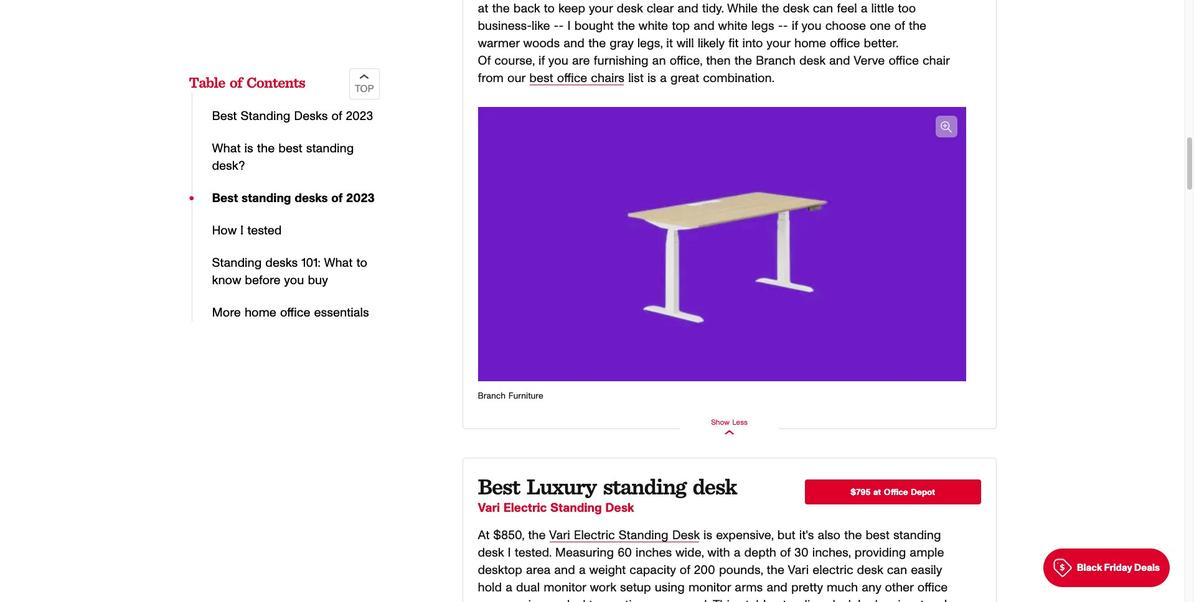 Task type: locate. For each thing, give the bounding box(es) containing it.
desk left verve
[[800, 55, 826, 67]]

tested.
[[515, 548, 552, 560]]

2 vertical spatial best
[[866, 530, 890, 543]]

how i tested
[[212, 225, 282, 237]]

you
[[549, 55, 569, 67], [284, 275, 304, 287], [656, 600, 676, 603]]

1 vertical spatial desks
[[266, 257, 298, 270]]

best up $850,
[[478, 474, 520, 501]]

desktop down work
[[563, 600, 607, 603]]

chairs
[[591, 72, 625, 85]]

office
[[889, 55, 919, 67], [557, 72, 587, 85], [280, 307, 310, 319], [918, 583, 948, 595]]

i right how
[[240, 225, 244, 237]]

electric up $850,
[[504, 503, 547, 515]]

vari
[[478, 503, 500, 515], [549, 530, 570, 543], [788, 565, 809, 578]]

0 vertical spatial is
[[245, 143, 253, 155]]

desk?
[[212, 160, 245, 173]]

2023 for best standing desks of 2023
[[346, 192, 375, 205]]

pounds,
[[719, 565, 763, 578]]

standing down desks
[[306, 143, 354, 155]]

other
[[885, 583, 914, 595]]

0 horizontal spatial electric
[[504, 503, 547, 515]]

desktop up hold
[[478, 565, 522, 578]]

0 vertical spatial desk
[[606, 503, 634, 515]]

0 vertical spatial you
[[549, 55, 569, 67]]

what
[[212, 143, 241, 155], [324, 257, 353, 270]]

what is the best standing desk?
[[212, 143, 354, 173]]

desk inside of course, if you are furnishing an office, then the branch desk and verve office chair from our
[[800, 55, 826, 67]]

the inside of course, if you are furnishing an office, then the branch desk and verve office chair from our
[[735, 55, 752, 67]]

and left verve
[[830, 55, 850, 67]]

standing
[[306, 143, 354, 155], [242, 192, 291, 205], [603, 474, 686, 501], [894, 530, 941, 543], [777, 600, 825, 603]]

are
[[572, 55, 590, 67]]

best standing desks of 2023 link
[[212, 110, 373, 123]]

providing
[[855, 548, 906, 560]]

office right the home
[[280, 307, 310, 319]]

easily
[[911, 565, 942, 578]]

0 horizontal spatial is
[[245, 143, 253, 155]]

1 horizontal spatial monitor
[[689, 583, 731, 595]]

i
[[240, 225, 244, 237], [508, 548, 511, 560]]

0 horizontal spatial desk
[[606, 503, 634, 515]]

more home office essentials
[[212, 307, 369, 319]]

wide,
[[676, 548, 704, 560]]

1 vertical spatial what
[[324, 257, 353, 270]]

you left the buy
[[284, 275, 304, 287]]

0 horizontal spatial monitor
[[544, 583, 586, 595]]

of course, if you are furnishing an office, then the branch desk and verve office chair from our
[[478, 55, 950, 85]]

desk down much
[[828, 600, 855, 603]]

2023
[[346, 110, 373, 123], [346, 192, 375, 205]]

and down measuring
[[554, 565, 575, 578]]

is up with
[[704, 530, 713, 543]]

vari up the at
[[478, 503, 500, 515]]

standing down pretty
[[777, 600, 825, 603]]

1 horizontal spatial i
[[508, 548, 511, 560]]

the up the combination.
[[735, 55, 752, 67]]

1 vertical spatial you
[[284, 275, 304, 287]]

expensive,
[[716, 530, 774, 543]]

$850,
[[493, 530, 524, 543]]

a down measuring
[[579, 565, 586, 578]]

desks down what is the best standing desk? 'link'
[[295, 192, 328, 205]]

you inside standing desks 101: what to know before you buy
[[284, 275, 304, 287]]

the up tested. at the bottom of the page
[[528, 530, 546, 543]]

$795 at office depot link
[[805, 480, 981, 505]]

1 vertical spatial is
[[704, 530, 713, 543]]

1 horizontal spatial desk
[[672, 530, 700, 543]]

table
[[189, 73, 225, 92]]

$795
[[851, 489, 871, 498]]

what inside the what is the best standing desk?
[[212, 143, 241, 155]]

you right the if
[[549, 55, 569, 67]]

0 horizontal spatial what
[[212, 143, 241, 155]]

2 horizontal spatial vari
[[788, 565, 809, 578]]

office
[[884, 489, 908, 498]]

best inside best luxury standing desk vari electric standing desk
[[478, 474, 520, 501]]

best for standing
[[212, 192, 238, 205]]

what left to
[[324, 257, 353, 270]]

1 horizontal spatial what
[[324, 257, 353, 270]]

1 horizontal spatial electric
[[574, 530, 615, 543]]

dual
[[516, 583, 540, 595]]

office left chair
[[889, 55, 919, 67]]

vari electric standing desk link
[[549, 530, 700, 543]]

less
[[732, 419, 748, 427]]

branch up the combination.
[[756, 55, 796, 67]]

0 horizontal spatial branch
[[478, 393, 506, 401]]

desk up any
[[857, 565, 884, 578]]

desks up before
[[266, 257, 298, 270]]

best down best standing desks of 2023 link
[[279, 143, 302, 155]]

0 vertical spatial electric
[[504, 503, 547, 515]]

what up desk?
[[212, 143, 241, 155]]

show less
[[711, 419, 748, 427]]

0 horizontal spatial vari
[[478, 503, 500, 515]]

1 vertical spatial vari
[[549, 530, 570, 543]]

branch furniture
[[478, 393, 543, 401]]

desk up expensive,
[[693, 474, 737, 501]]

0 vertical spatial what
[[212, 143, 241, 155]]

1 vertical spatial desk
[[672, 530, 700, 543]]

black friday deals button
[[1044, 549, 1170, 588]]

vari down 30
[[788, 565, 809, 578]]

1 horizontal spatial desktop
[[563, 600, 607, 603]]

and
[[830, 55, 850, 67], [554, 565, 575, 578], [767, 583, 788, 595]]

is up desk?
[[245, 143, 253, 155]]

need.
[[679, 600, 710, 603]]

desk up vari electric standing desk link
[[606, 503, 634, 515]]

1 vertical spatial best
[[212, 192, 238, 205]]

0 vertical spatial best
[[212, 110, 237, 123]]

desk
[[800, 55, 826, 67], [693, 474, 737, 501], [478, 548, 504, 560], [857, 565, 884, 578], [828, 600, 855, 603]]

the down best standing desks of 2023
[[257, 143, 275, 155]]

0 vertical spatial best
[[530, 72, 553, 85]]

0 vertical spatial branch
[[756, 55, 796, 67]]

1 horizontal spatial you
[[549, 55, 569, 67]]

from
[[478, 72, 504, 85]]

60
[[618, 548, 632, 560]]

2 vertical spatial and
[[767, 583, 788, 595]]

office down are
[[557, 72, 587, 85]]

can
[[887, 565, 908, 578]]

2 vertical spatial you
[[656, 600, 676, 603]]

1 2023 from the top
[[346, 110, 373, 123]]

i down $850,
[[508, 548, 511, 560]]

0 horizontal spatial i
[[240, 225, 244, 237]]

inches,
[[813, 548, 851, 560]]

0 horizontal spatial and
[[554, 565, 575, 578]]

our
[[508, 72, 526, 85]]

work
[[590, 583, 617, 595]]

1 horizontal spatial is
[[704, 530, 713, 543]]

1 monitor from the left
[[544, 583, 586, 595]]

desk
[[606, 503, 634, 515], [672, 530, 700, 543]]

0 horizontal spatial you
[[284, 275, 304, 287]]

monitor down 200
[[689, 583, 731, 595]]

0 vertical spatial i
[[240, 225, 244, 237]]

also
[[818, 530, 841, 543]]

and up stable
[[767, 583, 788, 595]]

2 monitor from the left
[[689, 583, 731, 595]]

2 horizontal spatial you
[[656, 600, 676, 603]]

electric
[[504, 503, 547, 515], [574, 530, 615, 543]]

1 vertical spatial best
[[279, 143, 302, 155]]

0 vertical spatial vari
[[478, 503, 500, 515]]

branch left furniture at the left
[[478, 393, 506, 401]]

0 vertical spatial and
[[830, 55, 850, 67]]

0 vertical spatial 2023
[[346, 110, 373, 123]]

arms
[[735, 583, 763, 595]]

electric up measuring
[[574, 530, 615, 543]]

2 vertical spatial best
[[478, 474, 520, 501]]

vari up measuring
[[549, 530, 570, 543]]

this
[[713, 600, 736, 603]]

what inside standing desks 101: what to know before you buy
[[324, 257, 353, 270]]

you down the 'using'
[[656, 600, 676, 603]]

standing up vari electric standing desk link
[[603, 474, 686, 501]]

1 horizontal spatial branch
[[756, 55, 796, 67]]

1 horizontal spatial vari
[[549, 530, 570, 543]]

2 horizontal spatial and
[[830, 55, 850, 67]]

0 vertical spatial desks
[[295, 192, 328, 205]]

standing desks 101: what to know before you buy
[[212, 257, 367, 287]]

great
[[671, 72, 699, 85]]

2 vertical spatial vari
[[788, 565, 809, 578]]

2 horizontal spatial best
[[866, 530, 890, 543]]

best down the if
[[530, 72, 553, 85]]

best
[[212, 110, 237, 123], [212, 192, 238, 205], [478, 474, 520, 501]]

2 2023 from the top
[[346, 192, 375, 205]]

$795 at office depot
[[851, 489, 936, 498]]

table of contents
[[189, 73, 305, 92]]

best up how
[[212, 192, 238, 205]]

measuring
[[555, 548, 614, 560]]

1 vertical spatial i
[[508, 548, 511, 560]]

ample
[[910, 548, 945, 560]]

top
[[355, 84, 374, 94]]

best up providing
[[866, 530, 890, 543]]

you inside of course, if you are furnishing an office, then the branch desk and verve office chair from our
[[549, 55, 569, 67]]

standing up know
[[212, 257, 262, 270]]

hold
[[478, 583, 502, 595]]

monitor up or
[[544, 583, 586, 595]]

0 vertical spatial desktop
[[478, 565, 522, 578]]

1 vertical spatial 2023
[[346, 192, 375, 205]]

desks inside standing desks 101: what to know before you buy
[[266, 257, 298, 270]]

standing down contents
[[241, 110, 290, 123]]

is inside is expensive, but it's also the best standing desk i tested. measuring 60 inches wide, with a depth of 30 inches, providing ample desktop area and a weight capacity of 200 pounds, the vari electric desk can easily hold a dual monitor work setup using monitor arms and pretty much any other office accessories or desktop options you need. this stable standing desk looks nice, to
[[704, 530, 713, 543]]

best down table
[[212, 110, 237, 123]]

0 horizontal spatial best
[[279, 143, 302, 155]]

the right also
[[845, 530, 862, 543]]

office down the easily
[[918, 583, 948, 595]]

an
[[652, 55, 666, 67]]

standing down the 'luxury'
[[551, 503, 602, 515]]

branch
[[756, 55, 796, 67], [478, 393, 506, 401]]

desk up wide,
[[672, 530, 700, 543]]



Task type: describe. For each thing, give the bounding box(es) containing it.
electric
[[813, 565, 854, 578]]

standing inside standing desks 101: what to know before you buy
[[212, 257, 262, 270]]

office inside of course, if you are furnishing an office, then the branch desk and verve office chair from our
[[889, 55, 919, 67]]

accessories
[[478, 600, 544, 603]]

or
[[548, 600, 559, 603]]

area
[[526, 565, 551, 578]]

a up accessories
[[506, 583, 513, 595]]

buy
[[308, 275, 328, 287]]

standing up the 'ample'
[[894, 530, 941, 543]]

nice,
[[891, 600, 917, 603]]

using
[[655, 583, 685, 595]]

setup
[[620, 583, 651, 595]]

200
[[694, 565, 715, 578]]

stable
[[740, 600, 773, 603]]

it's
[[800, 530, 814, 543]]

with
[[708, 548, 730, 560]]

standing inside the what is the best standing desk?
[[306, 143, 354, 155]]

1 vertical spatial and
[[554, 565, 575, 578]]

black
[[1077, 564, 1102, 574]]

white legged standing desk with wood top on a purple background image
[[478, 107, 966, 382]]

depth
[[745, 548, 777, 560]]

essentials
[[314, 307, 369, 319]]

standing desks 101: what to know before you buy link
[[212, 257, 367, 287]]

a up pounds,
[[734, 548, 741, 560]]

at
[[478, 530, 490, 543]]

combination.
[[703, 72, 775, 85]]

more
[[212, 307, 241, 319]]

best for standing
[[212, 110, 237, 123]]

if
[[539, 55, 545, 67]]

contents
[[247, 73, 305, 92]]

vari inside best luxury standing desk vari electric standing desk
[[478, 503, 500, 515]]

course,
[[495, 55, 535, 67]]

pretty
[[792, 583, 823, 595]]

standing up tested
[[242, 192, 291, 205]]

capacity
[[630, 565, 676, 578]]

but
[[778, 530, 796, 543]]

is expensive, but it's also the best standing desk i tested. measuring 60 inches wide, with a depth of 30 inches, providing ample desktop area and a weight capacity of 200 pounds, the vari electric desk can easily hold a dual monitor work setup using monitor arms and pretty much any other office accessories or desktop options you need. this stable standing desk looks nice, to
[[478, 530, 948, 603]]

best inside is expensive, but it's also the best standing desk i tested. measuring 60 inches wide, with a depth of 30 inches, providing ample desktop area and a weight capacity of 200 pounds, the vari electric desk can easily hold a dual monitor work setup using monitor arms and pretty much any other office accessories or desktop options you need. this stable standing desk looks nice, to
[[866, 530, 890, 543]]

chair
[[923, 55, 950, 67]]

desk inside best luxury standing desk vari electric standing desk
[[693, 474, 737, 501]]

desk down the at
[[478, 548, 504, 560]]

you inside is expensive, but it's also the best standing desk i tested. measuring 60 inches wide, with a depth of 30 inches, providing ample desktop area and a weight capacity of 200 pounds, the vari electric desk can easily hold a dual monitor work setup using monitor arms and pretty much any other office accessories or desktop options you need. this stable standing desk looks nice, to
[[656, 600, 676, 603]]

know
[[212, 275, 241, 287]]

1 vertical spatial branch
[[478, 393, 506, 401]]

to
[[357, 257, 367, 270]]

tested
[[247, 225, 282, 237]]

more home office essentials link
[[212, 307, 369, 319]]

office inside is expensive, but it's also the best standing desk i tested. measuring 60 inches wide, with a depth of 30 inches, providing ample desktop area and a weight capacity of 200 pounds, the vari electric desk can easily hold a dual monitor work setup using monitor arms and pretty much any other office accessories or desktop options you need. this stable standing desk looks nice, to
[[918, 583, 948, 595]]

best luxury standing desk vari electric standing desk
[[478, 474, 737, 515]]

101:
[[302, 257, 321, 270]]

depot
[[911, 489, 936, 498]]

best for luxury
[[478, 474, 520, 501]]

1 vertical spatial desktop
[[563, 600, 607, 603]]

best office chairs list is a great combination.
[[530, 72, 775, 85]]

i inside is expensive, but it's also the best standing desk i tested. measuring 60 inches wide, with a depth of 30 inches, providing ample desktop area and a weight capacity of 200 pounds, the vari electric desk can easily hold a dual monitor work setup using monitor arms and pretty much any other office accessories or desktop options you need. this stable standing desk looks nice, to
[[508, 548, 511, 560]]

luxury
[[527, 474, 596, 501]]

and inside of course, if you are furnishing an office, then the branch desk and verve office chair from our
[[830, 55, 850, 67]]

desks
[[294, 110, 328, 123]]

options
[[611, 600, 652, 603]]

at
[[874, 489, 882, 498]]

of
[[478, 55, 491, 67]]

furnishing
[[594, 55, 649, 67]]

furniture
[[509, 393, 543, 401]]

how
[[212, 225, 237, 237]]

before
[[245, 275, 281, 287]]

home
[[245, 307, 276, 319]]

standing inside best luxury standing desk vari electric standing desk
[[551, 503, 602, 515]]

at $850, the vari electric standing desk
[[478, 530, 700, 543]]

list is
[[628, 72, 656, 85]]

a down an
[[660, 72, 667, 85]]

the inside the what is the best standing desk?
[[257, 143, 275, 155]]

best office chairs link
[[530, 72, 625, 85]]

how i tested link
[[212, 225, 282, 237]]

branch inside of course, if you are furnishing an office, then the branch desk and verve office chair from our
[[756, 55, 796, 67]]

inches
[[636, 548, 672, 560]]

vari inside is expensive, but it's also the best standing desk i tested. measuring 60 inches wide, with a depth of 30 inches, providing ample desktop area and a weight capacity of 200 pounds, the vari electric desk can easily hold a dual monitor work setup using monitor arms and pretty much any other office accessories or desktop options you need. this stable standing desk looks nice, to
[[788, 565, 809, 578]]

best standing desks of 2023
[[212, 110, 373, 123]]

best standing desks of 2023 link
[[212, 192, 375, 205]]

office,
[[670, 55, 703, 67]]

standing inside best luxury standing desk vari electric standing desk
[[603, 474, 686, 501]]

then
[[706, 55, 731, 67]]

2023 for best standing desks of 2023
[[346, 110, 373, 123]]

1 horizontal spatial and
[[767, 583, 788, 595]]

what is the best standing desk? link
[[212, 143, 354, 173]]

is inside the what is the best standing desk?
[[245, 143, 253, 155]]

best standing desks of 2023
[[212, 192, 375, 205]]

black friday deals
[[1077, 564, 1160, 574]]

verve
[[854, 55, 885, 67]]

30
[[795, 548, 809, 560]]

1 vertical spatial electric
[[574, 530, 615, 543]]

desk inside best luxury standing desk vari electric standing desk
[[606, 503, 634, 515]]

best inside the what is the best standing desk?
[[279, 143, 302, 155]]

weight
[[589, 565, 626, 578]]

deals
[[1135, 564, 1160, 574]]

the down depth
[[767, 565, 785, 578]]

looks
[[858, 600, 887, 603]]

1 horizontal spatial best
[[530, 72, 553, 85]]

0 horizontal spatial desktop
[[478, 565, 522, 578]]

show
[[711, 419, 730, 427]]

much
[[827, 583, 858, 595]]

standing up inches
[[619, 530, 669, 543]]

friday
[[1104, 564, 1133, 574]]

electric inside best luxury standing desk vari electric standing desk
[[504, 503, 547, 515]]



Task type: vqa. For each thing, say whether or not it's contained in the screenshot.
the top you
yes



